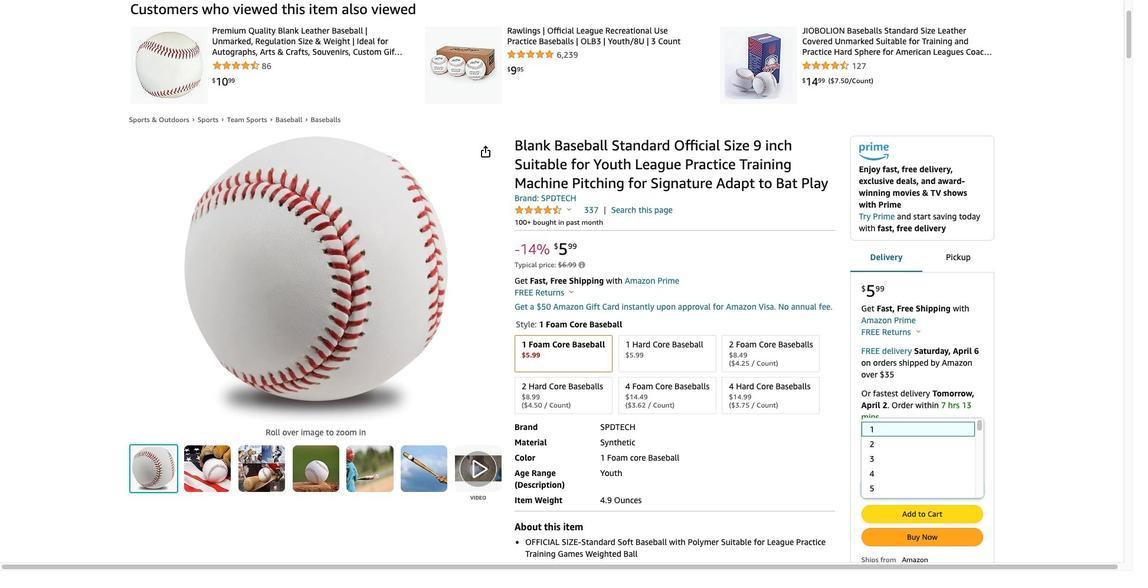 Task type: describe. For each thing, give the bounding box(es) containing it.
premium quality blank leather baseball | unmarked, regulation size & weight | ideal for autographs, arts & crafts, souvenirs, image
[[135, 31, 203, 99]]

amazon prime logo image
[[860, 142, 889, 164]]

2 option from the top
[[861, 437, 975, 452]]

4 option from the top
[[861, 467, 975, 482]]

blank baseball standard official size 9 inch suitable for youth league practice training machine pitching for signature adapt to bat play image
[[184, 136, 449, 422]]

rawlings | official league recreational use practice baseballs | olb3 | youth/8u | 3 count image
[[430, 31, 498, 99]]

learn more about amazon pricing and savings image
[[579, 262, 586, 270]]

jiobolion baseballs standard size leather covered unmarked suitable for training and practice hard sphere for american league image
[[725, 31, 793, 99]]

5 option from the top
[[861, 482, 975, 496]]

1 vertical spatial popover image
[[917, 330, 921, 333]]



Task type: vqa. For each thing, say whether or not it's contained in the screenshot.
OPTION
yes



Task type: locate. For each thing, give the bounding box(es) containing it.
option
[[861, 422, 975, 437], [861, 437, 975, 452], [861, 452, 975, 467], [861, 467, 975, 482], [861, 482, 975, 496], [861, 496, 975, 511]]

1 option from the top
[[861, 422, 975, 437]]

1 horizontal spatial popover image
[[917, 330, 921, 333]]

0 horizontal spatial popover image
[[568, 208, 572, 211]]

0 vertical spatial popover image
[[568, 208, 572, 211]]

None submit
[[130, 446, 177, 492], [401, 446, 448, 492], [455, 446, 502, 492], [863, 506, 983, 523], [863, 529, 983, 546], [130, 446, 177, 492], [401, 446, 448, 492], [455, 446, 502, 492], [863, 506, 983, 523], [863, 529, 983, 546]]

dropdown image
[[972, 487, 978, 492]]

tab list
[[851, 243, 995, 274]]

list
[[120, 25, 1005, 104]]

popover image
[[568, 208, 572, 211], [917, 330, 921, 333]]

popover image
[[570, 291, 574, 294]]

option group
[[511, 333, 835, 417]]

list box
[[861, 422, 975, 572]]

3 option from the top
[[861, 452, 975, 467]]

6 option from the top
[[861, 496, 975, 511]]



